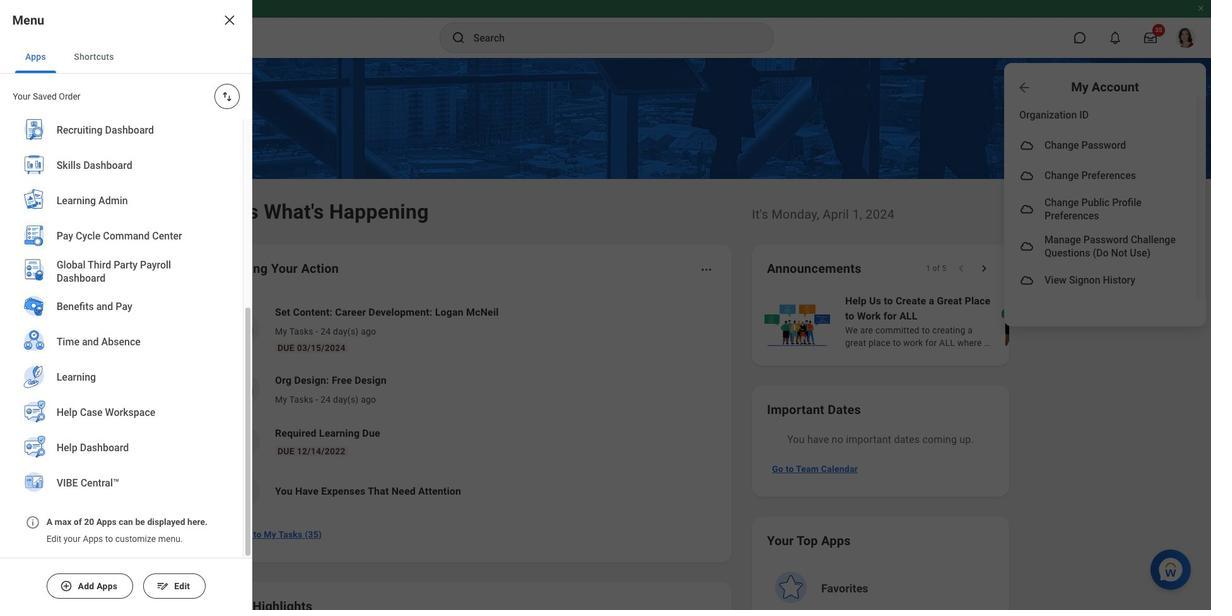 Task type: vqa. For each thing, say whether or not it's contained in the screenshot.
BANNER
yes



Task type: describe. For each thing, give the bounding box(es) containing it.
info image
[[25, 515, 40, 531]]

1 menu item from the top
[[1004, 131, 1197, 161]]

x image
[[222, 13, 237, 28]]

sort image
[[221, 90, 233, 103]]

chevron left small image
[[955, 262, 968, 275]]

2 menu item from the top
[[1004, 161, 1197, 191]]

inbox large image
[[1144, 32, 1157, 44]]

global navigation dialog
[[0, 0, 252, 611]]

1 inbox image from the top
[[235, 320, 254, 339]]

book open image
[[235, 432, 254, 451]]

avatar image for first menu item from the bottom of the page
[[1020, 273, 1035, 288]]

notifications large image
[[1109, 32, 1122, 44]]

4 menu item from the top
[[1004, 228, 1197, 265]]

text edit image
[[156, 580, 169, 593]]

logan mcneil image
[[1176, 28, 1196, 48]]



Task type: locate. For each thing, give the bounding box(es) containing it.
main content
[[0, 58, 1211, 611]]

3 avatar image from the top
[[1020, 202, 1035, 217]]

5 avatar image from the top
[[1020, 273, 1035, 288]]

dashboard expenses image
[[235, 483, 254, 502]]

4 avatar image from the top
[[1020, 239, 1035, 254]]

avatar image for first menu item from the top
[[1020, 138, 1035, 153]]

tab list
[[0, 40, 252, 74]]

list inside global navigation dialog
[[0, 0, 243, 512]]

2 avatar image from the top
[[1020, 168, 1035, 184]]

5 menu item from the top
[[1004, 265, 1197, 296]]

avatar image for fourth menu item from the top of the page
[[1020, 239, 1035, 254]]

chevron right small image
[[978, 262, 991, 275]]

search image
[[451, 30, 466, 45]]

1 avatar image from the top
[[1020, 138, 1035, 153]]

3 menu item from the top
[[1004, 191, 1197, 228]]

1 vertical spatial inbox image
[[235, 380, 254, 399]]

0 vertical spatial inbox image
[[235, 320, 254, 339]]

banner
[[0, 0, 1211, 327]]

inbox image
[[235, 320, 254, 339], [235, 380, 254, 399]]

menu item
[[1004, 131, 1197, 161], [1004, 161, 1197, 191], [1004, 191, 1197, 228], [1004, 228, 1197, 265], [1004, 265, 1197, 296]]

list
[[0, 0, 243, 512], [762, 293, 1211, 351], [217, 295, 717, 517]]

plus circle image
[[60, 580, 73, 593]]

avatar image for third menu item from the bottom of the page
[[1020, 202, 1035, 217]]

2 inbox image from the top
[[235, 380, 254, 399]]

avatar image for 4th menu item from the bottom of the page
[[1020, 168, 1035, 184]]

menu
[[1004, 97, 1206, 300]]

status
[[926, 264, 946, 274]]

avatar image
[[1020, 138, 1035, 153], [1020, 168, 1035, 184], [1020, 202, 1035, 217], [1020, 239, 1035, 254], [1020, 273, 1035, 288]]

back image
[[1017, 80, 1032, 95]]

close environment banner image
[[1197, 4, 1205, 12]]



